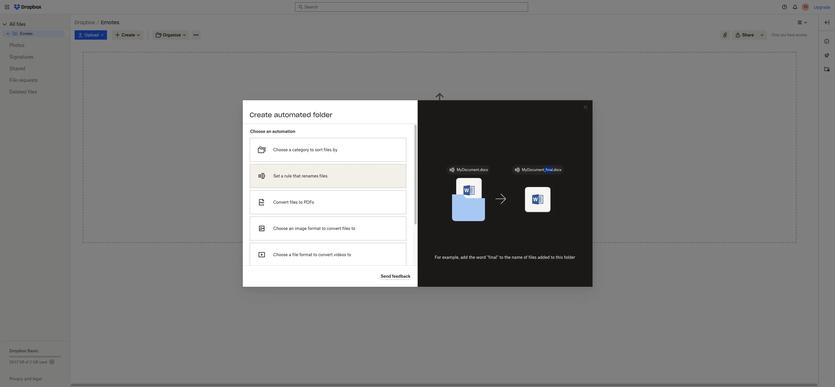 Task type: describe. For each thing, give the bounding box(es) containing it.
you
[[781, 33, 787, 37]]

added inside create automated folder dialog
[[538, 255, 550, 260]]

0 vertical spatial from
[[440, 160, 450, 165]]

open activity image
[[824, 66, 831, 73]]

share for share and manage access to this folder
[[404, 209, 416, 214]]

for
[[435, 255, 441, 260]]

only you have access
[[772, 33, 808, 37]]

convert
[[273, 200, 289, 205]]

feedback
[[392, 274, 411, 279]]

button
[[452, 116, 465, 121]]

dropbox link
[[75, 19, 95, 26]]

choose for choose a category to sort files by
[[273, 147, 288, 152]]

more ways to add content element
[[390, 145, 490, 224]]

1 horizontal spatial emotes
[[101, 20, 119, 25]]

privacy
[[9, 377, 23, 382]]

set a rule that renames files
[[273, 174, 328, 179]]

dropbox basic
[[9, 349, 38, 354]]

an for automation
[[267, 129, 271, 134]]

send
[[381, 274, 391, 279]]

this inside create automated folder dialog
[[556, 255, 563, 260]]

upgrade link
[[814, 5, 831, 9]]

import from google drive
[[404, 177, 455, 182]]

create automated folder
[[250, 111, 333, 119]]

emotes link
[[12, 30, 64, 37]]

choose a category to sort files by
[[273, 147, 338, 152]]

the for here
[[428, 116, 434, 121]]

drop files here to upload, or use the 'upload' button
[[415, 110, 465, 121]]

deleted
[[9, 89, 27, 95]]

and for legal
[[24, 377, 31, 382]]

example,
[[443, 255, 460, 260]]

privacy and legal
[[9, 377, 42, 382]]

more ways to add content
[[414, 146, 466, 151]]

image
[[295, 226, 307, 231]]

all files tree
[[1, 20, 70, 38]]

access for have
[[797, 33, 808, 37]]

use
[[420, 116, 427, 121]]

files up videos
[[343, 226, 351, 231]]

files right renames
[[320, 174, 328, 179]]

category
[[293, 147, 309, 152]]

format for file
[[300, 252, 312, 257]]

open information panel image
[[824, 38, 831, 45]]

legal
[[33, 377, 42, 382]]

choose for choose an image format to convert files to
[[273, 226, 288, 231]]

or
[[415, 116, 419, 121]]

content
[[450, 146, 466, 151]]

upgrade
[[814, 5, 831, 9]]

mydocument
[[522, 168, 545, 172]]

files right name
[[529, 255, 537, 260]]

manage
[[426, 209, 442, 214]]

create automated folder dialog
[[243, 100, 593, 322]]

the for add
[[505, 255, 511, 260]]

'upload'
[[435, 116, 451, 121]]

all
[[9, 21, 15, 27]]

access this folder from your desktop
[[404, 160, 476, 165]]

send feedback button
[[381, 273, 411, 280]]

a for rule
[[281, 174, 283, 179]]

format for image
[[308, 226, 321, 231]]

0 vertical spatial add
[[442, 146, 449, 151]]

name
[[512, 255, 523, 260]]

request files to be added to this folder
[[404, 193, 480, 198]]

more
[[414, 146, 425, 151]]

dropbox / emotes
[[75, 20, 119, 25]]

word
[[477, 255, 486, 260]]

convert files to pdfs
[[273, 200, 314, 205]]

that
[[293, 174, 301, 179]]

ways
[[426, 146, 436, 151]]

photos link
[[9, 39, 61, 51]]

share button
[[733, 30, 758, 40]]

automation
[[272, 129, 296, 134]]

google
[[429, 177, 443, 182]]

dropbox logo - go to the homepage image
[[12, 2, 43, 12]]

files inside tree
[[17, 21, 26, 27]]

rule
[[285, 174, 292, 179]]

requests
[[19, 77, 38, 83]]

deleted files
[[9, 89, 37, 95]]

"final"
[[487, 255, 499, 260]]

added inside more ways to add content element
[[442, 193, 454, 198]]

deleted files link
[[9, 86, 61, 98]]

choose a file format to convert videos to
[[273, 252, 351, 257]]

renames
[[302, 174, 319, 179]]

import
[[404, 177, 418, 182]]

files inside more ways to add content element
[[422, 193, 430, 198]]

photos
[[9, 42, 24, 48]]

automated
[[274, 111, 311, 119]]

access for manage
[[443, 209, 456, 214]]

2
[[30, 360, 32, 365]]

signatures link
[[9, 51, 61, 63]]

by
[[333, 147, 338, 152]]

upload,
[[450, 110, 465, 115]]

drop
[[415, 110, 425, 115]]

access
[[404, 160, 419, 165]]

basic
[[27, 349, 38, 354]]



Task type: vqa. For each thing, say whether or not it's contained in the screenshot.
dialog
no



Task type: locate. For each thing, give the bounding box(es) containing it.
choose for choose an automation
[[250, 129, 266, 134]]

emotes right /
[[101, 20, 119, 25]]

1 vertical spatial and
[[24, 377, 31, 382]]

choose left image
[[273, 226, 288, 231]]

and left manage
[[417, 209, 425, 214]]

your
[[451, 160, 459, 165]]

file requests
[[9, 77, 38, 83]]

share and manage access to this folder
[[404, 209, 482, 214]]

format
[[308, 226, 321, 231], [300, 252, 312, 257]]

the inside drop files here to upload, or use the 'upload' button
[[428, 116, 434, 121]]

0 vertical spatial a
[[289, 147, 291, 152]]

to inside drop files here to upload, or use the 'upload' button
[[445, 110, 449, 115]]

of right name
[[524, 255, 528, 260]]

0 horizontal spatial an
[[267, 129, 271, 134]]

0 horizontal spatial from
[[419, 177, 428, 182]]

a
[[289, 147, 291, 152], [281, 174, 283, 179], [289, 252, 291, 257]]

2 horizontal spatial the
[[505, 255, 511, 260]]

share
[[743, 32, 754, 37], [404, 209, 416, 214]]

0 horizontal spatial dropbox
[[9, 349, 26, 354]]

access right manage
[[443, 209, 456, 214]]

0 vertical spatial share
[[743, 32, 754, 37]]

0 vertical spatial dropbox
[[75, 20, 95, 25]]

an
[[267, 129, 271, 134], [289, 226, 294, 231]]

videos
[[334, 252, 346, 257]]

mydocument _final .docx
[[522, 168, 562, 172]]

convert for videos
[[319, 252, 333, 257]]

1 horizontal spatial added
[[538, 255, 550, 260]]

kb
[[19, 360, 25, 365]]

of inside create automated folder dialog
[[524, 255, 528, 260]]

add
[[442, 146, 449, 151], [461, 255, 468, 260]]

from right import
[[419, 177, 428, 182]]

file
[[293, 252, 299, 257]]

0 horizontal spatial added
[[442, 193, 454, 198]]

a left category
[[289, 147, 291, 152]]

send feedback
[[381, 274, 411, 279]]

and inside more ways to add content element
[[417, 209, 425, 214]]

1 vertical spatial share
[[404, 209, 416, 214]]

2 vertical spatial a
[[289, 252, 291, 257]]

dropbox up 28.57
[[9, 349, 26, 354]]

added right 'be'
[[442, 193, 454, 198]]

create
[[250, 111, 272, 119]]

choose for choose a file format to convert videos to
[[273, 252, 288, 257]]

files right all
[[17, 21, 26, 27]]

all files
[[9, 21, 26, 27]]

dropbox for dropbox / emotes
[[75, 20, 95, 25]]

add left content
[[442, 146, 449, 151]]

1 horizontal spatial an
[[289, 226, 294, 231]]

shared
[[9, 66, 25, 71]]

signatures
[[9, 54, 33, 60]]

1 horizontal spatial and
[[417, 209, 425, 214]]

shared link
[[9, 63, 61, 74]]

a for file
[[289, 252, 291, 257]]

1 vertical spatial format
[[300, 252, 312, 257]]

choose an image format to convert files to
[[273, 226, 356, 231]]

1 horizontal spatial dropbox
[[75, 20, 95, 25]]

28.57 kb of 2 gb used
[[9, 360, 47, 365]]

share for share
[[743, 32, 754, 37]]

files left 'be'
[[422, 193, 430, 198]]

of
[[524, 255, 528, 260], [25, 360, 29, 365]]

1 vertical spatial convert
[[319, 252, 333, 257]]

all files link
[[9, 20, 70, 29]]

file requests link
[[9, 74, 61, 86]]

1 horizontal spatial add
[[461, 255, 468, 260]]

format right image
[[308, 226, 321, 231]]

of left 2 in the bottom of the page
[[25, 360, 29, 365]]

the left name
[[505, 255, 511, 260]]

an left image
[[289, 226, 294, 231]]

access
[[797, 33, 808, 37], [443, 209, 456, 214]]

open pinned items image
[[824, 52, 831, 59]]

1 vertical spatial from
[[419, 177, 428, 182]]

0 horizontal spatial emotes
[[20, 31, 33, 36]]

0 vertical spatial and
[[417, 209, 425, 214]]

a for category
[[289, 147, 291, 152]]

open details pane image
[[824, 19, 831, 26]]

share inside more ways to add content element
[[404, 209, 416, 214]]

to
[[445, 110, 449, 115], [437, 146, 441, 151], [310, 147, 314, 152], [431, 193, 435, 198], [455, 193, 459, 198], [299, 200, 303, 205], [457, 209, 461, 214], [322, 226, 326, 231], [352, 226, 356, 231], [314, 252, 317, 257], [348, 252, 351, 257], [500, 255, 504, 260], [551, 255, 555, 260]]

0 vertical spatial access
[[797, 33, 808, 37]]

choose an automation
[[250, 129, 296, 134]]

global header element
[[0, 0, 836, 14]]

1 vertical spatial a
[[281, 174, 283, 179]]

1 vertical spatial add
[[461, 255, 468, 260]]

files down file requests link
[[28, 89, 37, 95]]

1 vertical spatial emotes
[[20, 31, 33, 36]]

1 horizontal spatial of
[[524, 255, 528, 260]]

desktop
[[460, 160, 476, 165]]

choose down the automation
[[273, 147, 288, 152]]

.docx
[[553, 168, 562, 172]]

only
[[772, 33, 780, 37]]

/
[[97, 20, 99, 25]]

28.57
[[9, 360, 19, 365]]

get more space image
[[48, 359, 55, 366]]

0 vertical spatial emotes
[[101, 20, 119, 25]]

0 horizontal spatial add
[[442, 146, 449, 151]]

share down 'request'
[[404, 209, 416, 214]]

0 horizontal spatial and
[[24, 377, 31, 382]]

files left by
[[324, 147, 332, 152]]

a right set
[[281, 174, 283, 179]]

0 horizontal spatial share
[[404, 209, 416, 214]]

1 vertical spatial dropbox
[[9, 349, 26, 354]]

files
[[17, 21, 26, 27], [28, 89, 37, 95], [426, 110, 434, 115], [324, 147, 332, 152], [320, 174, 328, 179], [422, 193, 430, 198], [290, 200, 298, 205], [343, 226, 351, 231], [529, 255, 537, 260]]

from left the your
[[440, 160, 450, 165]]

0 vertical spatial of
[[524, 255, 528, 260]]

a left file
[[289, 252, 291, 257]]

request
[[404, 193, 421, 198]]

and
[[417, 209, 425, 214], [24, 377, 31, 382]]

add inside create automated folder dialog
[[461, 255, 468, 260]]

access inside more ways to add content element
[[443, 209, 456, 214]]

and for manage
[[417, 209, 425, 214]]

format right file
[[300, 252, 312, 257]]

1 horizontal spatial the
[[469, 255, 475, 260]]

file
[[9, 77, 17, 83]]

1 vertical spatial an
[[289, 226, 294, 231]]

emotes
[[101, 20, 119, 25], [20, 31, 33, 36]]

here
[[435, 110, 444, 115]]

emotes inside all files tree
[[20, 31, 33, 36]]

be
[[436, 193, 441, 198]]

access right have
[[797, 33, 808, 37]]

an left the automation
[[267, 129, 271, 134]]

emotes down all files
[[20, 31, 33, 36]]

1 vertical spatial of
[[25, 360, 29, 365]]

0 vertical spatial format
[[308, 226, 321, 231]]

files right convert
[[290, 200, 298, 205]]

files up use
[[426, 110, 434, 115]]

added right name
[[538, 255, 550, 260]]

0 vertical spatial convert
[[327, 226, 341, 231]]

0 vertical spatial an
[[267, 129, 271, 134]]

1 vertical spatial access
[[443, 209, 456, 214]]

an for image
[[289, 226, 294, 231]]

1 horizontal spatial from
[[440, 160, 450, 165]]

1 horizontal spatial share
[[743, 32, 754, 37]]

choose left file
[[273, 252, 288, 257]]

choose down create at the top left
[[250, 129, 266, 134]]

1 vertical spatial added
[[538, 255, 550, 260]]

have
[[788, 33, 796, 37]]

set
[[273, 174, 280, 179]]

and left legal at left
[[24, 377, 31, 382]]

for example, add the word "final" to the name of files added to this folder
[[435, 255, 576, 260]]

_final
[[545, 168, 553, 172]]

folder
[[313, 111, 333, 119], [428, 160, 439, 165], [469, 193, 480, 198], [470, 209, 482, 214], [564, 255, 576, 260]]

0 vertical spatial added
[[442, 193, 454, 198]]

1 horizontal spatial access
[[797, 33, 808, 37]]

used
[[39, 360, 47, 365]]

0 horizontal spatial the
[[428, 116, 434, 121]]

the
[[428, 116, 434, 121], [469, 255, 475, 260], [505, 255, 511, 260]]

add right example,
[[461, 255, 468, 260]]

convert up videos
[[327, 226, 341, 231]]

0 horizontal spatial of
[[25, 360, 29, 365]]

sort
[[315, 147, 323, 152]]

share left only
[[743, 32, 754, 37]]

dropbox for dropbox basic
[[9, 349, 26, 354]]

dropbox left /
[[75, 20, 95, 25]]

convert left videos
[[319, 252, 333, 257]]

gb
[[33, 360, 38, 365]]

drive
[[444, 177, 455, 182]]

files inside drop files here to upload, or use the 'upload' button
[[426, 110, 434, 115]]

from
[[440, 160, 450, 165], [419, 177, 428, 182]]

pdfs
[[304, 200, 314, 205]]

share inside 'share' button
[[743, 32, 754, 37]]

the right use
[[428, 116, 434, 121]]

0 horizontal spatial access
[[443, 209, 456, 214]]

convert for files
[[327, 226, 341, 231]]

privacy and legal link
[[9, 377, 70, 382]]

the left word
[[469, 255, 475, 260]]

mydocument.docx
[[457, 168, 488, 172]]



